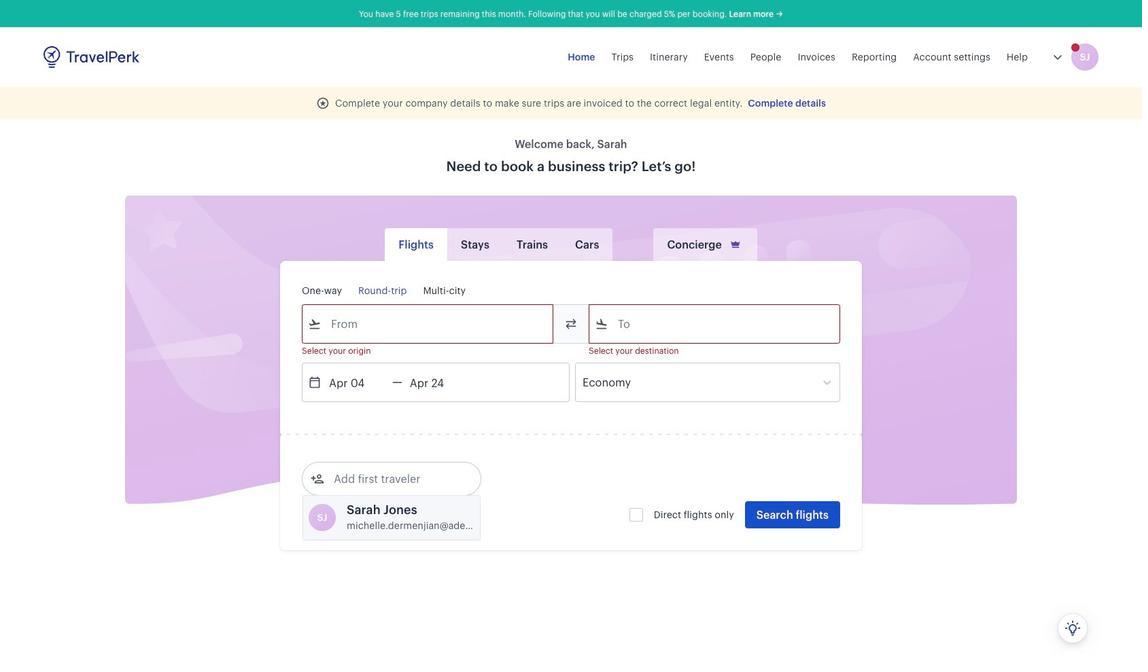 Task type: describe. For each thing, give the bounding box(es) containing it.
From search field
[[322, 313, 535, 335]]

Depart text field
[[322, 364, 392, 402]]

Return text field
[[402, 364, 473, 402]]



Task type: locate. For each thing, give the bounding box(es) containing it.
To search field
[[608, 313, 822, 335]]

Add first traveler search field
[[324, 468, 466, 490]]



